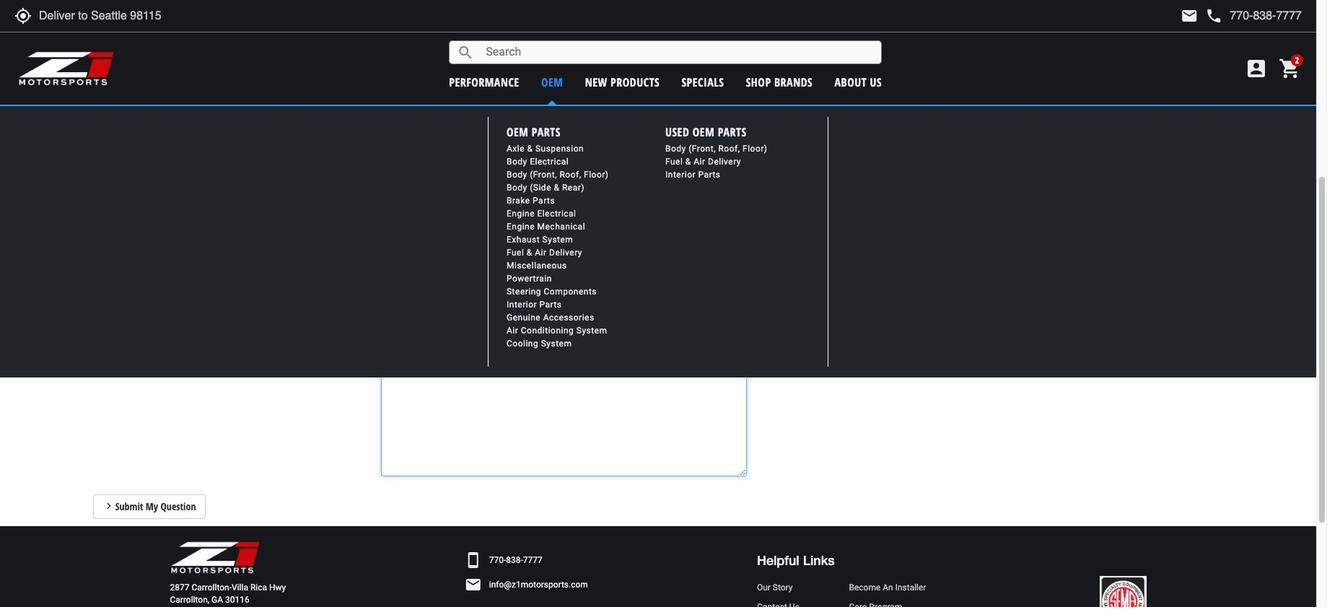 Task type: vqa. For each thing, say whether or not it's contained in the screenshot.
"SAY"
no



Task type: describe. For each thing, give the bounding box(es) containing it.
brake parts link
[[507, 195, 555, 205]]

2877 carrollton-villa rica hwy carrollton, ga 30116
[[170, 582, 286, 605]]

about us
[[835, 74, 882, 90]]

(front, inside the used oem parts body (front, roof, floor) fuel & air delivery interior parts
[[689, 143, 716, 153]]

smartphone
[[465, 552, 482, 569]]

add
[[1102, 23, 1117, 37]]

phone link
[[1206, 7, 1302, 25]]

oem parts link
[[507, 124, 561, 141]]

account_box
[[1245, 57, 1268, 80]]

phone
[[1206, 7, 1223, 25]]

shopping_cart link
[[1275, 57, 1302, 80]]

become
[[849, 582, 881, 593]]

2 vertical spatial air
[[507, 325, 518, 335]]

1 horizontal spatial air
[[535, 247, 547, 257]]

2877
[[170, 582, 189, 593]]

mail phone
[[1181, 7, 1223, 25]]

used oem parts body (front, roof, floor) fuel & air delivery interior parts
[[666, 124, 768, 179]]

770-
[[489, 555, 506, 565]]

new products link
[[585, 74, 660, 90]]

1 vertical spatial electrical
[[537, 208, 576, 218]]

new
[[585, 74, 608, 90]]

currently shopping: r35 (change model)
[[583, 112, 783, 126]]

us
[[870, 74, 882, 90]]

miscellaneous
[[507, 260, 567, 270]]

z1 motorsports logo image
[[18, 51, 115, 87]]

shopping_cart add to cart
[[1089, 23, 1146, 37]]

brake
[[507, 195, 530, 205]]

new products
[[585, 74, 660, 90]]

0 vertical spatial system
[[543, 234, 573, 244]]

to
[[1120, 23, 1128, 37]]

helpful links
[[757, 552, 835, 568]]

fuel inside oem parts axle & suspension body electrical body (front, roof, floor) body (side & rear) brake parts engine electrical engine mechanical exhaust system fuel & air delivery miscellaneous powertrain steering components interior parts genuine accessories air conditioning system cooling system
[[507, 247, 524, 257]]

about us link
[[835, 74, 882, 90]]

axle & suspension link
[[507, 143, 584, 153]]

0 vertical spatial interior parts link
[[666, 169, 721, 179]]

installer
[[896, 582, 926, 593]]

helpful
[[757, 552, 800, 568]]

my
[[146, 500, 158, 513]]

air conditioning system link
[[507, 325, 607, 335]]

accessories
[[543, 312, 595, 322]]

email info@z1motorsports.com
[[465, 576, 588, 594]]

carrollton-
[[192, 582, 232, 593]]

chevron_right submit my question
[[102, 500, 196, 513]]

mail link
[[1181, 7, 1198, 25]]

powertrain
[[507, 273, 552, 283]]

floor) inside oem parts axle & suspension body electrical body (front, roof, floor) body (side & rear) brake parts engine electrical engine mechanical exhaust system fuel & air delivery miscellaneous powertrain steering components interior parts genuine accessories air conditioning system cooling system
[[584, 169, 609, 179]]

common questions...
[[93, 62, 276, 91]]

oem for oem parts axle & suspension body electrical body (front, roof, floor) body (side & rear) brake parts engine electrical engine mechanical exhaust system fuel & air delivery miscellaneous powertrain steering components interior parts genuine accessories air conditioning system cooling system
[[507, 124, 529, 140]]

exhaust
[[507, 234, 540, 244]]

interior inside oem parts axle & suspension body electrical body (front, roof, floor) body (side & rear) brake parts engine electrical engine mechanical exhaust system fuel & air delivery miscellaneous powertrain steering components interior parts genuine accessories air conditioning system cooling system
[[507, 299, 537, 309]]

(change
[[718, 113, 751, 126]]

ga
[[212, 595, 223, 605]]

(side
[[530, 182, 551, 192]]

performance
[[449, 74, 519, 90]]

body inside the used oem parts body (front, roof, floor) fuel & air delivery interior parts
[[666, 143, 686, 153]]

genuine
[[507, 312, 541, 322]]

smartphone 770-838-7777
[[465, 552, 543, 569]]

used
[[666, 124, 690, 140]]

0 horizontal spatial fuel & air delivery link
[[507, 247, 583, 257]]

questions...
[[174, 62, 276, 91]]

our
[[757, 582, 771, 593]]

products
[[611, 74, 660, 90]]

genuine accessories link
[[507, 312, 595, 322]]

engine mechanical link
[[507, 221, 585, 231]]

an
[[883, 582, 893, 593]]

Search search field
[[474, 41, 882, 63]]

shop brands link
[[746, 74, 813, 90]]

30116
[[225, 595, 250, 605]]

account_box link
[[1242, 57, 1272, 80]]

770-838-7777 link
[[489, 554, 543, 567]]

exhaust system link
[[507, 234, 573, 244]]

1 vertical spatial body (front, roof, floor) link
[[507, 169, 609, 179]]

question
[[161, 500, 196, 513]]

become an installer
[[849, 582, 926, 593]]

& down exhaust
[[527, 247, 533, 257]]

my_location
[[14, 7, 32, 25]]

& right axle
[[527, 143, 533, 153]]

delivery inside oem parts axle & suspension body electrical body (front, roof, floor) body (side & rear) brake parts engine electrical engine mechanical exhaust system fuel & air delivery miscellaneous powertrain steering components interior parts genuine accessories air conditioning system cooling system
[[549, 247, 583, 257]]

oem link
[[541, 74, 563, 90]]

submit
[[115, 500, 143, 513]]

(front, inside oem parts axle & suspension body electrical body (front, roof, floor) body (side & rear) brake parts engine electrical engine mechanical exhaust system fuel & air delivery miscellaneous powertrain steering components interior parts genuine accessories air conditioning system cooling system
[[530, 169, 557, 179]]

body electrical link
[[507, 156, 569, 166]]

powertrain link
[[507, 273, 552, 283]]

info@z1motorsports.com
[[489, 579, 588, 590]]

body down body electrical link
[[507, 169, 527, 179]]

shop brands
[[746, 74, 813, 90]]

7777
[[523, 555, 543, 565]]



Task type: locate. For each thing, give the bounding box(es) containing it.
shop
[[746, 74, 771, 90]]

parts
[[532, 124, 561, 140], [718, 124, 747, 140], [698, 169, 721, 179], [533, 195, 555, 205], [540, 299, 562, 309]]

roof, inside the used oem parts body (front, roof, floor) fuel & air delivery interior parts
[[719, 143, 740, 153]]

fuel
[[666, 156, 683, 166], [507, 247, 524, 257]]

oem
[[541, 74, 563, 90], [507, 124, 529, 140], [693, 124, 715, 140]]

cart
[[1130, 23, 1146, 37]]

1 vertical spatial floor)
[[584, 169, 609, 179]]

rica
[[250, 582, 267, 593]]

model)
[[754, 113, 783, 126]]

mechanical
[[537, 221, 585, 231]]

axle
[[507, 143, 525, 153]]

components
[[544, 286, 597, 296]]

engine down brake
[[507, 208, 535, 218]]

parts up axle & suspension link
[[532, 124, 561, 140]]

1 vertical spatial air
[[535, 247, 547, 257]]

1 horizontal spatial roof,
[[719, 143, 740, 153]]

system down air conditioning system link
[[541, 338, 572, 348]]

conditioning
[[521, 325, 574, 335]]

1 vertical spatial roof,
[[560, 169, 581, 179]]

oem up axle
[[507, 124, 529, 140]]

specials link
[[682, 74, 724, 90]]

2 horizontal spatial air
[[694, 156, 706, 166]]

& right (side
[[554, 182, 560, 192]]

oem parts axle & suspension body electrical body (front, roof, floor) body (side & rear) brake parts engine electrical engine mechanical exhaust system fuel & air delivery miscellaneous powertrain steering components interior parts genuine accessories air conditioning system cooling system
[[507, 124, 609, 348]]

0 horizontal spatial roof,
[[560, 169, 581, 179]]

interior parts link down steering
[[507, 299, 562, 309]]

body down axle
[[507, 156, 527, 166]]

z1 company logo image
[[170, 541, 260, 574]]

email
[[465, 576, 482, 594]]

interior up genuine
[[507, 299, 537, 309]]

shopping_cart right 'account_box'
[[1279, 57, 1302, 80]]

parts down body (side & rear) link
[[533, 195, 555, 205]]

0 vertical spatial engine
[[507, 208, 535, 218]]

1 horizontal spatial delivery
[[708, 156, 741, 166]]

0 vertical spatial fuel
[[666, 156, 683, 166]]

oem right used
[[693, 124, 715, 140]]

about
[[835, 74, 867, 90]]

interior parts link
[[666, 169, 721, 179], [507, 299, 562, 309]]

system
[[543, 234, 573, 244], [577, 325, 607, 335], [541, 338, 572, 348]]

0 vertical spatial delivery
[[708, 156, 741, 166]]

1 horizontal spatial fuel & air delivery link
[[666, 156, 741, 166]]

interior
[[666, 169, 696, 179], [507, 299, 537, 309]]

1 vertical spatial delivery
[[549, 247, 583, 257]]

1 horizontal spatial fuel
[[666, 156, 683, 166]]

1 horizontal spatial shopping_cart
[[1279, 57, 1302, 80]]

oem for oem
[[541, 74, 563, 90]]

chevron_right
[[102, 500, 115, 513]]

0 horizontal spatial floor)
[[584, 169, 609, 179]]

1 horizontal spatial interior parts link
[[666, 169, 721, 179]]

parts right r35
[[718, 124, 747, 140]]

Your Question text field
[[381, 250, 747, 477]]

0 vertical spatial (front,
[[689, 143, 716, 153]]

delivery down used oem parts link
[[708, 156, 741, 166]]

shopping:
[[635, 112, 688, 126]]

0 vertical spatial fuel & air delivery link
[[666, 156, 741, 166]]

1 vertical spatial system
[[577, 325, 607, 335]]

cooling system link
[[507, 338, 572, 348]]

shopping_cart for shopping_cart add to cart
[[1089, 23, 1102, 36]]

body (front, roof, floor) link down used oem parts link
[[666, 143, 768, 153]]

roof, up the rear)
[[560, 169, 581, 179]]

electrical down axle & suspension link
[[530, 156, 569, 166]]

0 horizontal spatial interior parts link
[[507, 299, 562, 309]]

steering
[[507, 286, 541, 296]]

villa
[[232, 582, 248, 593]]

0 horizontal spatial shopping_cart
[[1089, 23, 1102, 36]]

shopping_cart inside shopping_cart add to cart
[[1089, 23, 1102, 36]]

1 vertical spatial fuel & air delivery link
[[507, 247, 583, 257]]

2 engine from the top
[[507, 221, 535, 231]]

system down mechanical
[[543, 234, 573, 244]]

1 horizontal spatial (front,
[[689, 143, 716, 153]]

our story
[[757, 582, 793, 593]]

air up the cooling
[[507, 325, 518, 335]]

body (side & rear) link
[[507, 182, 585, 192]]

links
[[803, 552, 835, 568]]

1 horizontal spatial interior
[[666, 169, 696, 179]]

our story link
[[757, 582, 835, 594]]

air inside the used oem parts body (front, roof, floor) fuel & air delivery interior parts
[[694, 156, 706, 166]]

common
[[93, 62, 169, 91]]

r35
[[691, 112, 713, 126]]

0 horizontal spatial body (front, roof, floor) link
[[507, 169, 609, 179]]

currently
[[583, 112, 632, 126]]

2 horizontal spatial oem
[[693, 124, 715, 140]]

(front, up body (side & rear) link
[[530, 169, 557, 179]]

roof, inside oem parts axle & suspension body electrical body (front, roof, floor) body (side & rear) brake parts engine electrical engine mechanical exhaust system fuel & air delivery miscellaneous powertrain steering components interior parts genuine accessories air conditioning system cooling system
[[560, 169, 581, 179]]

story
[[773, 582, 793, 593]]

floor) down (change model) link
[[743, 143, 768, 153]]

1 horizontal spatial oem
[[541, 74, 563, 90]]

engine
[[507, 208, 535, 218], [507, 221, 535, 231]]

electrical
[[530, 156, 569, 166], [537, 208, 576, 218]]

performance link
[[449, 74, 519, 90]]

become an installer link
[[849, 582, 931, 594]]

air
[[694, 156, 706, 166], [535, 247, 547, 257], [507, 325, 518, 335]]

mail
[[1181, 7, 1198, 25]]

shopping_cart left to
[[1089, 23, 1102, 36]]

roof, down used oem parts link
[[719, 143, 740, 153]]

0 horizontal spatial air
[[507, 325, 518, 335]]

(front, down used oem parts link
[[689, 143, 716, 153]]

0 vertical spatial interior
[[666, 169, 696, 179]]

fuel inside the used oem parts body (front, roof, floor) fuel & air delivery interior parts
[[666, 156, 683, 166]]

1 vertical spatial engine
[[507, 221, 535, 231]]

1 engine from the top
[[507, 208, 535, 218]]

air down exhaust system link
[[535, 247, 547, 257]]

0 vertical spatial body (front, roof, floor) link
[[666, 143, 768, 153]]

0 horizontal spatial oem
[[507, 124, 529, 140]]

electrical up mechanical
[[537, 208, 576, 218]]

1 vertical spatial shopping_cart
[[1279, 57, 1302, 80]]

1 vertical spatial fuel
[[507, 247, 524, 257]]

floor) up the rear)
[[584, 169, 609, 179]]

oem inside oem parts axle & suspension body electrical body (front, roof, floor) body (side & rear) brake parts engine electrical engine mechanical exhaust system fuel & air delivery miscellaneous powertrain steering components interior parts genuine accessories air conditioning system cooling system
[[507, 124, 529, 140]]

body up brake
[[507, 182, 527, 192]]

suspension
[[536, 143, 584, 153]]

0 vertical spatial air
[[694, 156, 706, 166]]

miscellaneous link
[[507, 260, 567, 270]]

0 horizontal spatial delivery
[[549, 247, 583, 257]]

delivery inside the used oem parts body (front, roof, floor) fuel & air delivery interior parts
[[708, 156, 741, 166]]

info@z1motorsports.com link
[[489, 579, 588, 591]]

brands
[[775, 74, 813, 90]]

engine electrical link
[[507, 208, 576, 218]]

body
[[666, 143, 686, 153], [507, 156, 527, 166], [507, 169, 527, 179], [507, 182, 527, 192]]

body down used
[[666, 143, 686, 153]]

838-
[[506, 555, 523, 565]]

interior down used
[[666, 169, 696, 179]]

parts up genuine accessories 'link'
[[540, 299, 562, 309]]

roof,
[[719, 143, 740, 153], [560, 169, 581, 179]]

delivery
[[708, 156, 741, 166], [549, 247, 583, 257]]

0 horizontal spatial fuel
[[507, 247, 524, 257]]

fuel & air delivery link down used oem parts link
[[666, 156, 741, 166]]

1 vertical spatial interior parts link
[[507, 299, 562, 309]]

interior inside the used oem parts body (front, roof, floor) fuel & air delivery interior parts
[[666, 169, 696, 179]]

& inside the used oem parts body (front, roof, floor) fuel & air delivery interior parts
[[686, 156, 691, 166]]

& down used
[[686, 156, 691, 166]]

fuel down exhaust
[[507, 247, 524, 257]]

air down used oem parts link
[[694, 156, 706, 166]]

search
[[457, 44, 474, 61]]

oem left new
[[541, 74, 563, 90]]

1 vertical spatial (front,
[[530, 169, 557, 179]]

rear)
[[562, 182, 585, 192]]

2 vertical spatial system
[[541, 338, 572, 348]]

fuel & air delivery link down exhaust system link
[[507, 247, 583, 257]]

0 horizontal spatial (front,
[[530, 169, 557, 179]]

0 horizontal spatial interior
[[507, 299, 537, 309]]

1 horizontal spatial body (front, roof, floor) link
[[666, 143, 768, 153]]

hwy
[[269, 582, 286, 593]]

oem inside the used oem parts body (front, roof, floor) fuel & air delivery interior parts
[[693, 124, 715, 140]]

1 vertical spatial interior
[[507, 299, 537, 309]]

1 horizontal spatial floor)
[[743, 143, 768, 153]]

(change model) link
[[718, 113, 783, 126]]

sema member logo image
[[1100, 576, 1147, 607]]

system down accessories
[[577, 325, 607, 335]]

parts down used oem parts link
[[698, 169, 721, 179]]

0 vertical spatial roof,
[[719, 143, 740, 153]]

0 vertical spatial electrical
[[530, 156, 569, 166]]

shopping_cart
[[1089, 23, 1102, 36], [1279, 57, 1302, 80]]

engine up exhaust
[[507, 221, 535, 231]]

0 vertical spatial floor)
[[743, 143, 768, 153]]

floor)
[[743, 143, 768, 153], [584, 169, 609, 179]]

specials
[[682, 74, 724, 90]]

interior parts link down used oem parts link
[[666, 169, 721, 179]]

0 vertical spatial shopping_cart
[[1089, 23, 1102, 36]]

fuel down used
[[666, 156, 683, 166]]

shopping_cart for shopping_cart
[[1279, 57, 1302, 80]]

body (front, roof, floor) link up body (side & rear) link
[[507, 169, 609, 179]]

floor) inside the used oem parts body (front, roof, floor) fuel & air delivery interior parts
[[743, 143, 768, 153]]

carrollton,
[[170, 595, 209, 605]]

delivery down mechanical
[[549, 247, 583, 257]]



